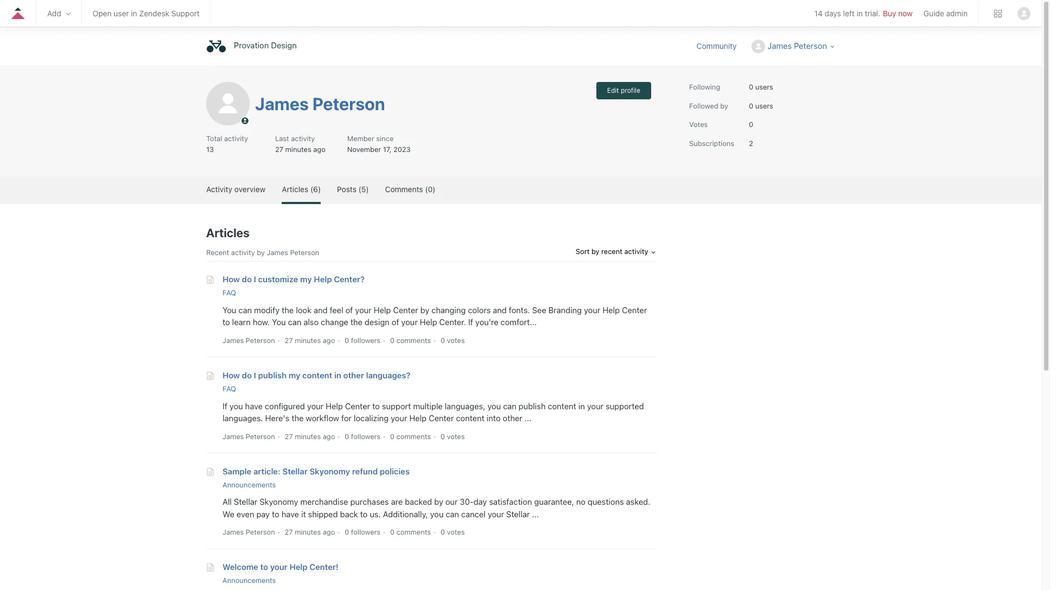 Task type: vqa. For each thing, say whether or not it's contained in the screenshot.
holes at the right top of the page
no



Task type: locate. For each thing, give the bounding box(es) containing it.
0 vertical spatial i
[[254, 274, 256, 284]]

edit
[[607, 86, 619, 94]]

votes down cancel
[[447, 528, 465, 537]]

2 faq from the top
[[223, 384, 236, 393]]

followers for feel
[[351, 336, 381, 345]]

you up languages.
[[230, 401, 243, 411]]

activity
[[224, 134, 248, 143], [291, 134, 315, 143], [625, 247, 649, 256], [231, 248, 255, 257]]

skyonomy up pay
[[260, 497, 298, 507]]

i inside how do i customize my help center? faq
[[254, 274, 256, 284]]

27
[[275, 145, 283, 153], [285, 336, 293, 345], [285, 432, 293, 441], [285, 528, 293, 537]]

navigation
[[0, 0, 1043, 30]]

to up 'localizing'
[[373, 401, 380, 411]]

2 horizontal spatial stellar
[[507, 509, 530, 519]]

2 vertical spatial 0 votes
[[441, 528, 465, 537]]

1 horizontal spatial if
[[469, 317, 473, 327]]

1 horizontal spatial skyonomy
[[310, 466, 350, 476]]

buy
[[883, 9, 897, 18]]

faq link for how do i customize my help center?
[[223, 289, 236, 297]]

27 down the last
[[275, 145, 283, 153]]

minutes for skyonomy
[[295, 528, 321, 537]]

1 horizontal spatial articles
[[282, 185, 309, 194]]

1 vertical spatial i
[[254, 370, 256, 380]]

your right welcome
[[270, 562, 288, 572]]

can down our at bottom left
[[446, 509, 459, 519]]

1 comments from the top
[[397, 336, 431, 345]]

you're
[[476, 317, 499, 327]]

1 vertical spatial skyonomy
[[260, 497, 298, 507]]

by inside popup button
[[592, 247, 600, 256]]

0 horizontal spatial of
[[346, 305, 353, 315]]

provation design help center home page image
[[206, 36, 226, 56]]

can inside all stellar skyonomy merchandise purchases are backed by our 30-day satisfaction guarantee, no questions asked. we even pay to have it shipped back to us. additionally, you can cancel your stellar ...
[[446, 509, 459, 519]]

1 followers from the top
[[351, 336, 381, 345]]

article:
[[254, 466, 281, 476]]

2 vertical spatial followers
[[351, 528, 381, 537]]

votes for day
[[447, 528, 465, 537]]

do for publish
[[242, 370, 252, 380]]

2 vertical spatial the
[[292, 413, 304, 423]]

do inside how do i publish my content in other languages? faq
[[242, 370, 252, 380]]

1 vertical spatial 27 minutes ago
[[285, 432, 335, 441]]

announcements link down welcome
[[223, 576, 276, 585]]

can down "look"
[[288, 317, 302, 327]]

welcome
[[223, 562, 258, 572]]

announcements
[[223, 480, 276, 489], [223, 576, 276, 585]]

0 vertical spatial followers
[[351, 336, 381, 345]]

articles for articles (6)
[[282, 185, 309, 194]]

your down 'satisfaction' on the bottom
[[488, 509, 504, 519]]

0 horizontal spatial and
[[314, 305, 328, 315]]

day
[[474, 497, 487, 507]]

2 faq link from the top
[[223, 384, 236, 393]]

0 vertical spatial announcements
[[223, 480, 276, 489]]

followers down design
[[351, 336, 381, 345]]

votes
[[447, 336, 465, 345], [447, 432, 465, 441], [447, 528, 465, 537]]

for
[[342, 413, 352, 423]]

0 comments
[[390, 336, 431, 345], [390, 432, 431, 441], [390, 528, 431, 537]]

publish
[[258, 370, 287, 380], [519, 401, 546, 411]]

1 horizontal spatial ...
[[532, 509, 539, 519]]

by inside you can modify the look and feel of your help center by changing colors and fonts. see branding your help center to learn how.  you can also change the design of your help center. if you're comfort...
[[421, 305, 430, 315]]

have inside all stellar skyonomy merchandise purchases are backed by our 30-day satisfaction guarantee, no questions asked. we even pay to have it shipped back to us. additionally, you can cancel your stellar ...
[[282, 509, 299, 519]]

1 vertical spatial other
[[503, 413, 523, 423]]

total activity 13
[[206, 134, 248, 153]]

2 comments from the top
[[397, 432, 431, 441]]

1 announcements link from the top
[[223, 480, 276, 489]]

1 vertical spatial faq link
[[223, 384, 236, 393]]

1 horizontal spatial content
[[456, 413, 485, 423]]

your
[[355, 305, 372, 315], [584, 305, 601, 315], [402, 317, 418, 327], [307, 401, 324, 411], [587, 401, 604, 411], [391, 413, 407, 423], [488, 509, 504, 519], [270, 562, 288, 572]]

activity inside total activity 13
[[224, 134, 248, 143]]

of right feel
[[346, 305, 353, 315]]

james peterson down languages.
[[223, 432, 275, 441]]

1 horizontal spatial you
[[272, 317, 286, 327]]

your right branding
[[584, 305, 601, 315]]

trial.
[[865, 9, 881, 18]]

to inside 'welcome to your help center! announcements'
[[260, 562, 268, 572]]

1 vertical spatial of
[[392, 317, 399, 327]]

minutes inside last activity 27 minutes ago
[[285, 145, 312, 153]]

27 for customize
[[285, 336, 293, 345]]

how inside how do i publish my content in other languages? faq
[[223, 370, 240, 380]]

ago for publish
[[323, 432, 335, 441]]

peterson up how do i customize my help center? link
[[290, 248, 319, 257]]

you down modify
[[272, 317, 286, 327]]

how do i customize my help center? faq
[[223, 274, 365, 297]]

peterson down pay
[[246, 528, 275, 537]]

1 horizontal spatial have
[[282, 509, 299, 519]]

0 vertical spatial skyonomy
[[310, 466, 350, 476]]

november
[[347, 145, 381, 153]]

james peterson
[[768, 41, 828, 50], [255, 93, 385, 114], [223, 336, 275, 345], [223, 432, 275, 441], [223, 528, 275, 537]]

1 vertical spatial do
[[242, 370, 252, 380]]

since
[[377, 134, 394, 143]]

1 faq from the top
[[223, 289, 236, 297]]

comments (0) link
[[385, 176, 436, 202]]

3 27 minutes ago from the top
[[285, 528, 335, 537]]

activity for total activity 13
[[224, 134, 248, 143]]

2 0 comments from the top
[[390, 432, 431, 441]]

you up learn
[[223, 305, 236, 315]]

have
[[245, 401, 263, 411], [282, 509, 299, 519]]

followers for backed
[[351, 528, 381, 537]]

in
[[131, 9, 137, 18], [857, 9, 863, 18], [335, 370, 341, 380], [579, 401, 585, 411]]

0 votes down cancel
[[441, 528, 465, 537]]

activity inside last activity 27 minutes ago
[[291, 134, 315, 143]]

0 vertical spatial 0 comments
[[390, 336, 431, 345]]

1 horizontal spatial of
[[392, 317, 399, 327]]

0 followers for feel
[[345, 336, 381, 345]]

james peterson for you can modify the look and feel of your help center by changing colors and fonts. see branding your help center to learn how.  you can also change the design of your help center. if you're comfort...
[[223, 336, 275, 345]]

i up languages.
[[254, 370, 256, 380]]

1 vertical spatial how
[[223, 370, 240, 380]]

you
[[230, 401, 243, 411], [488, 401, 501, 411], [430, 509, 444, 519]]

if
[[469, 317, 473, 327], [223, 401, 228, 411]]

0 vertical spatial articles
[[282, 185, 309, 194]]

1 vertical spatial followers
[[351, 432, 381, 441]]

can right languages,
[[503, 401, 517, 411]]

2 0 followers from the top
[[345, 432, 381, 441]]

0
[[749, 83, 754, 91], [749, 101, 754, 110], [749, 120, 754, 129], [345, 336, 349, 345], [390, 336, 395, 345], [441, 336, 445, 345], [345, 432, 349, 441], [390, 432, 395, 441], [441, 432, 445, 441], [345, 528, 349, 537], [390, 528, 395, 537], [441, 528, 445, 537]]

14
[[815, 9, 823, 18]]

you down the backed at bottom
[[430, 509, 444, 519]]

other right "into" at left bottom
[[503, 413, 523, 423]]

1 vertical spatial 0 votes
[[441, 432, 465, 441]]

1 vertical spatial you
[[272, 317, 286, 327]]

how for how do i customize my help center?
[[223, 274, 240, 284]]

2 horizontal spatial you
[[488, 401, 501, 411]]

votes down center.
[[447, 336, 465, 345]]

27 minutes ago for configured
[[285, 432, 335, 441]]

member since november 17, 2023
[[347, 134, 411, 153]]

2 followers from the top
[[351, 432, 381, 441]]

and
[[314, 305, 328, 315], [493, 305, 507, 315]]

peterson down 14
[[794, 41, 828, 50]]

0 vertical spatial comments
[[397, 336, 431, 345]]

center?
[[334, 274, 365, 284]]

recent activity by james peterson
[[206, 248, 319, 257]]

help up design
[[374, 305, 391, 315]]

0 horizontal spatial have
[[245, 401, 263, 411]]

my up "configured"
[[289, 370, 301, 380]]

to right pay
[[272, 509, 280, 519]]

other left languages?
[[344, 370, 364, 380]]

announcements down sample
[[223, 480, 276, 489]]

minutes down the last
[[285, 145, 312, 153]]

do up languages.
[[242, 370, 252, 380]]

1 horizontal spatial stellar
[[283, 466, 308, 476]]

questions
[[588, 497, 624, 507]]

1 horizontal spatial you
[[430, 509, 444, 519]]

1 0 votes from the top
[[441, 336, 465, 345]]

0 vertical spatial users
[[756, 83, 774, 91]]

do
[[242, 274, 252, 284], [242, 370, 252, 380]]

3 followers from the top
[[351, 528, 381, 537]]

2 do from the top
[[242, 370, 252, 380]]

articles inside 'articles (6)' link
[[282, 185, 309, 194]]

james peterson main content
[[0, 66, 1043, 590]]

0 followers down design
[[345, 336, 381, 345]]

0 followers for center
[[345, 432, 381, 441]]

to left learn
[[223, 317, 230, 327]]

0 vertical spatial 0 followers
[[345, 336, 381, 345]]

27 minutes ago
[[285, 336, 335, 345], [285, 432, 335, 441], [285, 528, 335, 537]]

1 vertical spatial articles
[[206, 226, 250, 240]]

0 users
[[749, 83, 774, 91], [749, 101, 774, 110]]

3 0 votes from the top
[[441, 528, 465, 537]]

james peterson down learn
[[223, 336, 275, 345]]

do inside how do i customize my help center? faq
[[242, 274, 252, 284]]

0 comments down additionally,
[[390, 528, 431, 537]]

announcements link for welcome to your help center!
[[223, 576, 276, 585]]

my inside how do i customize my help center? faq
[[300, 274, 312, 284]]

1 vertical spatial have
[[282, 509, 299, 519]]

help inside 'welcome to your help center! announcements'
[[290, 562, 308, 572]]

3 0 comments from the top
[[390, 528, 431, 537]]

james inside popup button
[[768, 41, 792, 50]]

0 followers for backed
[[345, 528, 381, 537]]

do for customize
[[242, 274, 252, 284]]

help inside how do i customize my help center? faq
[[314, 274, 332, 284]]

how up languages.
[[223, 370, 240, 380]]

by left changing
[[421, 305, 430, 315]]

0 votes
[[441, 336, 465, 345], [441, 432, 465, 441], [441, 528, 465, 537]]

help left center?
[[314, 274, 332, 284]]

your up workflow
[[307, 401, 324, 411]]

1 horizontal spatial publish
[[519, 401, 546, 411]]

27 minutes ago down also
[[285, 336, 335, 345]]

0 horizontal spatial other
[[344, 370, 364, 380]]

your inside all stellar skyonomy merchandise purchases are backed by our 30-day satisfaction guarantee, no questions asked. we even pay to have it shipped back to us. additionally, you can cancel your stellar ...
[[488, 509, 504, 519]]

1 votes from the top
[[447, 336, 465, 345]]

add button
[[47, 9, 70, 18]]

0 vertical spatial other
[[344, 370, 364, 380]]

ago down shipped on the left of the page
[[323, 528, 335, 537]]

stellar down 'satisfaction' on the bottom
[[507, 509, 530, 519]]

30-
[[460, 497, 474, 507]]

and up also
[[314, 305, 328, 315]]

0 vertical spatial the
[[282, 305, 294, 315]]

1 vertical spatial 0 followers
[[345, 432, 381, 441]]

1 0 followers from the top
[[345, 336, 381, 345]]

1 i from the top
[[254, 274, 256, 284]]

james
[[768, 41, 792, 50], [255, 93, 309, 114], [267, 248, 288, 257], [223, 336, 244, 345], [223, 432, 244, 441], [223, 528, 244, 537]]

how
[[223, 274, 240, 284], [223, 370, 240, 380]]

1 vertical spatial publish
[[519, 401, 546, 411]]

cancel
[[462, 509, 486, 519]]

publish inside the if you have configured your help center to support multiple languages, you can publish content in your supported languages.   here's the workflow for localizing your help center content into other ...
[[519, 401, 546, 411]]

comments down the if you have configured your help center to support multiple languages, you can publish content in your supported languages.   here's the workflow for localizing your help center content into other ... in the bottom of the page
[[397, 432, 431, 441]]

0 vertical spatial faq link
[[223, 289, 236, 297]]

help up workflow
[[326, 401, 343, 411]]

27 minutes ago down 'it'
[[285, 528, 335, 537]]

publish inside how do i publish my content in other languages? faq
[[258, 370, 287, 380]]

if you have configured your help center to support multiple languages, you can publish content in your supported languages.   here's the workflow for localizing your help center content into other ...
[[223, 401, 644, 423]]

votes for center
[[447, 336, 465, 345]]

1 vertical spatial votes
[[447, 432, 465, 441]]

activity for recent activity by james peterson
[[231, 248, 255, 257]]

2 announcements from the top
[[223, 576, 276, 585]]

how do i publish my content in other languages? link
[[223, 370, 411, 380]]

27 inside last activity 27 minutes ago
[[275, 145, 283, 153]]

comments down you can modify the look and feel of your help center by changing colors and fonts. see branding your help center to learn how.  you can also change the design of your help center. if you're comfort...
[[397, 336, 431, 345]]

1 faq link from the top
[[223, 289, 236, 297]]

0 followers down 'localizing'
[[345, 432, 381, 441]]

peterson inside james peterson popup button
[[794, 41, 828, 50]]

0 vertical spatial announcements link
[[223, 480, 276, 489]]

1 horizontal spatial and
[[493, 305, 507, 315]]

minutes down also
[[295, 336, 321, 345]]

in inside the if you have configured your help center to support multiple languages, you can publish content in your supported languages.   here's the workflow for localizing your help center content into other ...
[[579, 401, 585, 411]]

1 vertical spatial my
[[289, 370, 301, 380]]

1 0 users from the top
[[749, 83, 774, 91]]

help left center!
[[290, 562, 308, 572]]

2 vertical spatial comments
[[397, 528, 431, 537]]

3 votes from the top
[[447, 528, 465, 537]]

backed
[[405, 497, 432, 507]]

guide
[[924, 9, 945, 18]]

my
[[300, 274, 312, 284], [289, 370, 301, 380]]

0 horizontal spatial content
[[303, 370, 332, 380]]

2 27 minutes ago from the top
[[285, 432, 335, 441]]

faq up learn
[[223, 289, 236, 297]]

the left "look"
[[282, 305, 294, 315]]

of right design
[[392, 317, 399, 327]]

1 how from the top
[[223, 274, 240, 284]]

... right "into" at left bottom
[[525, 413, 532, 423]]

0 vertical spatial publish
[[258, 370, 287, 380]]

minutes
[[285, 145, 312, 153], [295, 336, 321, 345], [295, 432, 321, 441], [295, 528, 321, 537]]

1 users from the top
[[756, 83, 774, 91]]

0 horizontal spatial if
[[223, 401, 228, 411]]

1 vertical spatial content
[[548, 401, 577, 411]]

your inside 'welcome to your help center! announcements'
[[270, 562, 288, 572]]

1 vertical spatial announcements link
[[223, 576, 276, 585]]

0 votes down the if you have configured your help center to support multiple languages, you can publish content in your supported languages.   here's the workflow for localizing your help center content into other ... in the bottom of the page
[[441, 432, 465, 441]]

0 vertical spatial of
[[346, 305, 353, 315]]

can inside the if you have configured your help center to support multiple languages, you can publish content in your supported languages.   here's the workflow for localizing your help center content into other ...
[[503, 401, 517, 411]]

0 votes down center.
[[441, 336, 465, 345]]

comments (0)
[[385, 185, 436, 194]]

users for following
[[756, 83, 774, 91]]

the left design
[[351, 317, 363, 327]]

comments for 30-
[[397, 528, 431, 537]]

27 up how do i publish my content in other languages? link at the bottom of the page
[[285, 336, 293, 345]]

0 votes for center
[[441, 336, 465, 345]]

27 minutes ago for the
[[285, 336, 335, 345]]

1 do from the top
[[242, 274, 252, 284]]

followers down 'localizing'
[[351, 432, 381, 441]]

how do i publish my content in other languages? faq
[[223, 370, 411, 393]]

0 vertical spatial stellar
[[283, 466, 308, 476]]

0 followers down us.
[[345, 528, 381, 537]]

1 0 comments from the top
[[390, 336, 431, 345]]

other inside how do i publish my content in other languages? faq
[[344, 370, 364, 380]]

followers down us.
[[351, 528, 381, 537]]

0 horizontal spatial you
[[223, 305, 236, 315]]

0 comments down you can modify the look and feel of your help center by changing colors and fonts. see branding your help center to learn how.  you can also change the design of your help center. if you're comfort...
[[390, 336, 431, 345]]

2 how from the top
[[223, 370, 240, 380]]

your left "supported"
[[587, 401, 604, 411]]

you inside all stellar skyonomy merchandise purchases are backed by our 30-day satisfaction guarantee, no questions asked. we even pay to have it shipped back to us. additionally, you can cancel your stellar ...
[[430, 509, 444, 519]]

recent
[[206, 248, 229, 257]]

1 announcements from the top
[[223, 480, 276, 489]]

i inside how do i publish my content in other languages? faq
[[254, 370, 256, 380]]

minutes for publish
[[295, 432, 321, 441]]

0 vertical spatial faq
[[223, 289, 236, 297]]

0 vertical spatial you
[[223, 305, 236, 315]]

0 vertical spatial have
[[245, 401, 263, 411]]

0 horizontal spatial stellar
[[234, 497, 258, 507]]

other inside the if you have configured your help center to support multiple languages, you can publish content in your supported languages.   here's the workflow for localizing your help center content into other ...
[[503, 413, 523, 423]]

and up you're
[[493, 305, 507, 315]]

1 vertical spatial users
[[756, 101, 774, 110]]

2 0 users from the top
[[749, 101, 774, 110]]

if down colors
[[469, 317, 473, 327]]

followed by
[[690, 101, 729, 110]]

you can modify the look and feel of your help center by changing colors and fonts. see branding your help center to learn how.  you can also change the design of your help center. if you're comfort...
[[223, 305, 647, 327]]

0 vertical spatial votes
[[447, 336, 465, 345]]

... down 'guarantee,'
[[532, 509, 539, 519]]

0 vertical spatial content
[[303, 370, 332, 380]]

to inside you can modify the look and feel of your help center by changing colors and fonts. see branding your help center to learn how.  you can also change the design of your help center. if you're comfort...
[[223, 317, 230, 327]]

articles up recent
[[206, 226, 250, 240]]

to right welcome
[[260, 562, 268, 572]]

james peterson down 14
[[768, 41, 828, 50]]

0 vertical spatial do
[[242, 274, 252, 284]]

2 users from the top
[[756, 101, 774, 110]]

have left 'it'
[[282, 509, 299, 519]]

minutes for customize
[[295, 336, 321, 345]]

3 0 followers from the top
[[345, 528, 381, 537]]

0 comments down the if you have configured your help center to support multiple languages, you can publish content in your supported languages.   here's the workflow for localizing your help center content into other ... in the bottom of the page
[[390, 432, 431, 441]]

0 vertical spatial my
[[300, 274, 312, 284]]

1 vertical spatial if
[[223, 401, 228, 411]]

0 users down james peterson popup button
[[749, 83, 774, 91]]

1 vertical spatial faq
[[223, 384, 236, 393]]

additionally,
[[383, 509, 428, 519]]

guide admin
[[924, 9, 968, 18]]

my right customize
[[300, 274, 312, 284]]

0 vertical spatial if
[[469, 317, 473, 327]]

if up languages.
[[223, 401, 228, 411]]

0 horizontal spatial ...
[[525, 413, 532, 423]]

3 comments from the top
[[397, 528, 431, 537]]

in up workflow
[[335, 370, 341, 380]]

in left "supported"
[[579, 401, 585, 411]]

2 i from the top
[[254, 370, 256, 380]]

skyonomy up merchandise
[[310, 466, 350, 476]]

2 votes from the top
[[447, 432, 465, 441]]

community link
[[697, 40, 748, 51]]

articles (6)
[[282, 185, 321, 194]]

by right sort
[[592, 247, 600, 256]]

votes for languages,
[[447, 432, 465, 441]]

0 followers
[[345, 336, 381, 345], [345, 432, 381, 441], [345, 528, 381, 537]]

do down the recent activity by james peterson
[[242, 274, 252, 284]]

skyonomy inside all stellar skyonomy merchandise purchases are backed by our 30-day satisfaction guarantee, no questions asked. we even pay to have it shipped back to us. additionally, you can cancel your stellar ...
[[260, 497, 298, 507]]

announcements link
[[223, 480, 276, 489], [223, 576, 276, 585]]

how inside how do i customize my help center? faq
[[223, 274, 240, 284]]

2 announcements link from the top
[[223, 576, 276, 585]]

(5)
[[359, 185, 369, 194]]

ago inside last activity 27 minutes ago
[[313, 145, 326, 153]]

0 vertical spatial ...
[[525, 413, 532, 423]]

my inside how do i publish my content in other languages? faq
[[289, 370, 301, 380]]

27 down the here's
[[285, 432, 293, 441]]

configured
[[265, 401, 305, 411]]

0 vertical spatial 0 votes
[[441, 336, 465, 345]]

0 vertical spatial 27 minutes ago
[[285, 336, 335, 345]]

ago down workflow
[[323, 432, 335, 441]]

2 vertical spatial 0 comments
[[390, 528, 431, 537]]

followers
[[351, 336, 381, 345], [351, 432, 381, 441], [351, 528, 381, 537]]

skyonomy inside sample article: stellar skyonomy refund policies announcements
[[310, 466, 350, 476]]

2 0 votes from the top
[[441, 432, 465, 441]]

2 vertical spatial votes
[[447, 528, 465, 537]]

provation design link
[[206, 36, 302, 56]]

0 vertical spatial how
[[223, 274, 240, 284]]

help
[[314, 274, 332, 284], [374, 305, 391, 315], [603, 305, 620, 315], [420, 317, 437, 327], [326, 401, 343, 411], [410, 413, 427, 423], [290, 562, 308, 572]]

1 27 minutes ago from the top
[[285, 336, 335, 345]]

1 vertical spatial ...
[[532, 509, 539, 519]]

change
[[321, 317, 348, 327]]

articles for articles
[[206, 226, 250, 240]]

1 vertical spatial 0 users
[[749, 101, 774, 110]]

articles (6) link
[[282, 176, 321, 202]]

by
[[721, 101, 729, 110], [592, 247, 600, 256], [257, 248, 265, 257], [421, 305, 430, 315], [435, 497, 444, 507]]

1 horizontal spatial other
[[503, 413, 523, 423]]

0 horizontal spatial publish
[[258, 370, 287, 380]]

you up "into" at left bottom
[[488, 401, 501, 411]]

faq
[[223, 289, 236, 297], [223, 384, 236, 393]]

have up languages.
[[245, 401, 263, 411]]

1 vertical spatial 0 comments
[[390, 432, 431, 441]]

user
[[114, 9, 129, 18]]

my for help
[[300, 274, 312, 284]]

followers for center
[[351, 432, 381, 441]]

minutes down workflow
[[295, 432, 321, 441]]

0 vertical spatial 0 users
[[749, 83, 774, 91]]

stellar right article:
[[283, 466, 308, 476]]

1 vertical spatial announcements
[[223, 576, 276, 585]]

0 horizontal spatial skyonomy
[[260, 497, 298, 507]]

colors
[[468, 305, 491, 315]]

27 for publish
[[285, 432, 293, 441]]

announcements link down sample
[[223, 480, 276, 489]]

are
[[391, 497, 403, 507]]

2 vertical spatial 0 followers
[[345, 528, 381, 537]]

ago up (6)
[[313, 145, 326, 153]]

days
[[825, 9, 842, 18]]

1 vertical spatial stellar
[[234, 497, 258, 507]]

2 vertical spatial stellar
[[507, 509, 530, 519]]

0 users up 2
[[749, 101, 774, 110]]

left
[[844, 9, 855, 18]]

... inside all stellar skyonomy merchandise purchases are backed by our 30-day satisfaction guarantee, no questions asked. we even pay to have it shipped back to us. additionally, you can cancel your stellar ...
[[532, 509, 539, 519]]

0 horizontal spatial articles
[[206, 226, 250, 240]]

2 vertical spatial 27 minutes ago
[[285, 528, 335, 537]]

your up design
[[355, 305, 372, 315]]

1 vertical spatial comments
[[397, 432, 431, 441]]

... inside the if you have configured your help center to support multiple languages, you can publish content in your supported languages.   here's the workflow for localizing your help center content into other ...
[[525, 413, 532, 423]]



Task type: describe. For each thing, give the bounding box(es) containing it.
now
[[899, 9, 913, 18]]

0 users for following
[[749, 83, 774, 91]]

by right followed
[[721, 101, 729, 110]]

ago for skyonomy
[[323, 528, 335, 537]]

to left us.
[[360, 509, 368, 519]]

(6)
[[311, 185, 321, 194]]

to inside the if you have configured your help center to support multiple languages, you can publish content in your supported languages.   here's the workflow for localizing your help center content into other ...
[[373, 401, 380, 411]]

merchandise
[[300, 497, 348, 507]]

shipped
[[308, 509, 338, 519]]

profile
[[621, 86, 641, 94]]

activity overview link
[[206, 176, 266, 202]]

1 and from the left
[[314, 305, 328, 315]]

peterson up member
[[313, 93, 385, 114]]

it
[[301, 509, 306, 519]]

help down changing
[[420, 317, 437, 327]]

all
[[223, 497, 232, 507]]

27 for skyonomy
[[285, 528, 293, 537]]

0 comments for support
[[390, 432, 431, 441]]

by up customize
[[257, 248, 265, 257]]

2023
[[394, 145, 411, 153]]

13
[[206, 145, 214, 153]]

(0)
[[425, 185, 436, 194]]

welcome to your help center! announcements
[[223, 562, 339, 585]]

provation design
[[234, 40, 297, 50]]

help down the multiple
[[410, 413, 427, 423]]

14 days left in trial. buy now
[[815, 9, 913, 18]]

languages?
[[366, 370, 411, 380]]

followed
[[690, 101, 719, 110]]

we
[[223, 509, 235, 519]]

james peterson button
[[752, 40, 836, 53]]

if inside the if you have configured your help center to support multiple languages, you can publish content in your supported languages.   here's the workflow for localizing your help center content into other ...
[[223, 401, 228, 411]]

guarantee,
[[534, 497, 574, 507]]

users for followed by
[[756, 101, 774, 110]]

my for content
[[289, 370, 301, 380]]

policies
[[380, 466, 410, 476]]

faq inside how do i publish my content in other languages? faq
[[223, 384, 236, 393]]

james peterson for if you have configured your help center to support multiple languages, you can publish content in your supported languages.   here's the workflow for localizing your help center content into other ...
[[223, 432, 275, 441]]

activity for last activity 27 minutes ago
[[291, 134, 315, 143]]

overview
[[234, 185, 266, 194]]

multiple
[[413, 401, 443, 411]]

i for publish
[[254, 370, 256, 380]]

content inside how do i publish my content in other languages? faq
[[303, 370, 332, 380]]

here's
[[265, 413, 290, 423]]

design
[[271, 40, 297, 50]]

sample article: stellar skyonomy refund policies announcements
[[223, 466, 410, 489]]

announcements link for sample article: stellar skyonomy refund policies
[[223, 480, 276, 489]]

user (james peterson) is a team member image
[[241, 116, 250, 125]]

activity overview
[[206, 185, 266, 194]]

total
[[206, 134, 222, 143]]

james peterson link
[[255, 93, 385, 114]]

refund
[[352, 466, 378, 476]]

how do i customize my help center? link
[[223, 274, 365, 284]]

navigation containing add
[[0, 0, 1043, 30]]

community
[[697, 41, 737, 50]]

0 horizontal spatial you
[[230, 401, 243, 411]]

i for customize
[[254, 274, 256, 284]]

james peterson up last activity 27 minutes ago
[[255, 93, 385, 114]]

comments for help
[[397, 336, 431, 345]]

sort by recent activity button
[[576, 242, 657, 261]]

peterson down the here's
[[246, 432, 275, 441]]

in right the left
[[857, 9, 863, 18]]

in right user
[[131, 9, 137, 18]]

member
[[347, 134, 375, 143]]

see
[[532, 305, 547, 315]]

posts (5) link
[[337, 176, 369, 202]]

if inside you can modify the look and feel of your help center by changing colors and fonts. see branding your help center to learn how.  you can also change the design of your help center. if you're comfort...
[[469, 317, 473, 327]]

design
[[365, 317, 390, 327]]

activity inside popup button
[[625, 247, 649, 256]]

faq inside how do i customize my help center? faq
[[223, 289, 236, 297]]

open user in zendesk support
[[93, 9, 200, 18]]

2 and from the left
[[493, 305, 507, 315]]

even
[[237, 509, 254, 519]]

workflow
[[306, 413, 339, 423]]

announcements inside 'welcome to your help center! announcements'
[[223, 576, 276, 585]]

comments for multiple
[[397, 432, 431, 441]]

2 horizontal spatial content
[[548, 401, 577, 411]]

0 votes for day
[[441, 528, 465, 537]]

open
[[93, 9, 112, 18]]

2 vertical spatial content
[[456, 413, 485, 423]]

how.
[[253, 317, 270, 327]]

zendesk
[[139, 9, 169, 18]]

following
[[690, 83, 721, 91]]

james peterson inside popup button
[[768, 41, 828, 50]]

supported
[[606, 401, 644, 411]]

0 users for followed by
[[749, 101, 774, 110]]

subscriptions
[[690, 139, 735, 147]]

buy now link
[[883, 9, 913, 18]]

the inside the if you have configured your help center to support multiple languages, you can publish content in your supported languages.   here's the workflow for localizing your help center content into other ...
[[292, 413, 304, 423]]

customize
[[258, 274, 298, 284]]

no
[[577, 497, 586, 507]]

0 comments for your
[[390, 336, 431, 345]]

sort by recent activity
[[576, 247, 651, 256]]

look
[[296, 305, 312, 315]]

by inside all stellar skyonomy merchandise purchases are backed by our 30-day satisfaction guarantee, no questions asked. we even pay to have it shipped back to us. additionally, you can cancel your stellar ...
[[435, 497, 444, 507]]

provation
[[234, 40, 269, 50]]

0 comments for our
[[390, 528, 431, 537]]

27 minutes ago for merchandise
[[285, 528, 335, 537]]

posts (5)
[[337, 185, 369, 194]]

1 vertical spatial the
[[351, 317, 363, 327]]

edit profile
[[607, 86, 641, 94]]

edit profile button
[[597, 82, 652, 99]]

fonts.
[[509, 305, 530, 315]]

votes
[[690, 120, 708, 129]]

posts
[[337, 185, 357, 194]]

announcements inside sample article: stellar skyonomy refund policies announcements
[[223, 480, 276, 489]]

center!
[[310, 562, 339, 572]]

comfort...
[[501, 317, 537, 327]]

user avatar image
[[1018, 7, 1031, 20]]

ago for customize
[[323, 336, 335, 345]]

can up learn
[[239, 305, 252, 315]]

support
[[382, 401, 411, 411]]

in inside how do i publish my content in other languages? faq
[[335, 370, 341, 380]]

recent
[[602, 247, 623, 256]]

help right branding
[[603, 305, 620, 315]]

0 votes for languages,
[[441, 432, 465, 441]]

your right design
[[402, 317, 418, 327]]

last activity 27 minutes ago
[[275, 134, 326, 153]]

all stellar skyonomy merchandise purchases are backed by our 30-day satisfaction guarantee, no questions asked. we even pay to have it shipped back to us. additionally, you can cancel your stellar ...
[[223, 497, 651, 519]]

center.
[[440, 317, 466, 327]]

faq link for how do i publish my content in other languages?
[[223, 384, 236, 393]]

your down support
[[391, 413, 407, 423]]

comments
[[385, 185, 423, 194]]

stellar inside sample article: stellar skyonomy refund policies announcements
[[283, 466, 308, 476]]

sample
[[223, 466, 252, 476]]

purchases
[[351, 497, 389, 507]]

sample article: stellar skyonomy refund policies link
[[223, 466, 410, 476]]

sort
[[576, 247, 590, 256]]

how for how do i publish my content in other languages?
[[223, 370, 240, 380]]

peterson down how.
[[246, 336, 275, 345]]

guide admin link
[[924, 9, 968, 18]]

17,
[[383, 145, 392, 153]]

zendesk products image
[[995, 10, 1002, 17]]

admin
[[947, 9, 968, 18]]

james peterson for all stellar skyonomy merchandise purchases are backed by our 30-day satisfaction guarantee, no questions asked. we even pay to have it shipped back to us. additionally, you can cancel your stellar ...
[[223, 528, 275, 537]]

have inside the if you have configured your help center to support multiple languages, you can publish content in your supported languages.   here's the workflow for localizing your help center content into other ...
[[245, 401, 263, 411]]



